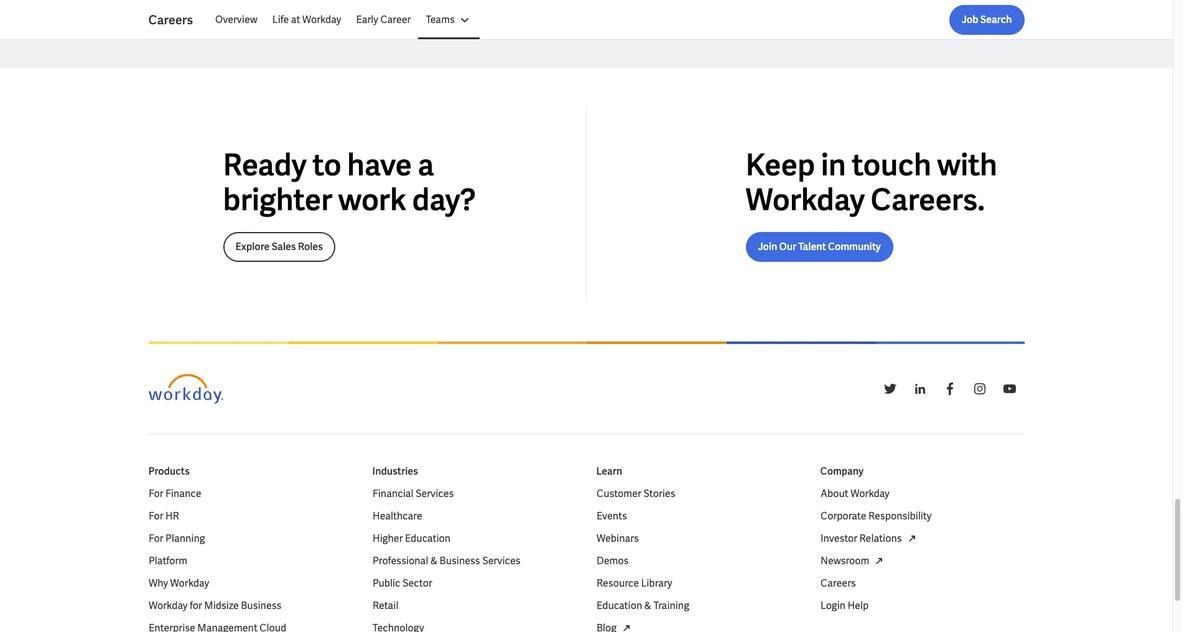 Task type: locate. For each thing, give the bounding box(es) containing it.
workday up talent
[[746, 181, 865, 219]]

workday down why
[[148, 600, 187, 613]]

education down resource
[[597, 600, 642, 613]]

webinars link
[[597, 532, 639, 547]]

list containing customer stories
[[597, 487, 801, 632]]

products
[[148, 465, 190, 478]]

responsibility
[[869, 510, 932, 523]]

1 horizontal spatial careers link
[[821, 577, 856, 592]]

& left 'training'
[[644, 600, 651, 613]]

1 list item from the left
[[148, 621, 353, 632]]

community
[[828, 241, 881, 254]]

with
[[938, 146, 998, 185]]

at
[[291, 13, 300, 26]]

work
[[338, 181, 406, 219]]

1 vertical spatial business
[[241, 600, 281, 613]]

0 horizontal spatial opens in a new tab image
[[619, 621, 634, 632]]

list for company
[[821, 487, 1025, 614]]

for down for hr link on the left bottom of page
[[148, 532, 163, 546]]

midsize
[[204, 600, 239, 613]]

education & training link
[[597, 599, 689, 614]]

1 horizontal spatial business
[[440, 555, 480, 568]]

for up for hr
[[148, 488, 163, 501]]

corporate
[[821, 510, 867, 523]]

go to youtube image
[[1003, 382, 1017, 397]]

relations
[[860, 532, 902, 546]]

1 horizontal spatial opens in a new tab image
[[872, 554, 887, 569]]

retail
[[373, 600, 398, 613]]

for for for hr
[[148, 510, 163, 523]]

about
[[821, 488, 849, 501]]

help
[[848, 600, 869, 613]]

3 for from the top
[[148, 532, 163, 546]]

2 for from the top
[[148, 510, 163, 523]]

2 vertical spatial for
[[148, 532, 163, 546]]

education inside 'link'
[[405, 532, 450, 546]]

0 horizontal spatial &
[[430, 555, 437, 568]]

2 list item from the left
[[373, 621, 577, 632]]

0 vertical spatial services
[[415, 488, 454, 501]]

opens in a new tab image down education & training link
[[619, 621, 634, 632]]

opens in a new tab image
[[904, 532, 919, 547]]

workday for midsize business link
[[148, 599, 281, 614]]

list for learn
[[597, 487, 801, 632]]

retail link
[[373, 599, 398, 614]]

education
[[405, 532, 450, 546], [597, 600, 642, 613]]

menu
[[208, 5, 480, 35]]

industries
[[373, 465, 418, 478]]

1 horizontal spatial list item
[[373, 621, 577, 632]]

services inside financial services link
[[415, 488, 454, 501]]

platform link
[[148, 554, 187, 569]]

0 horizontal spatial list item
[[148, 621, 353, 632]]

careers link left overview
[[148, 11, 208, 29]]

for planning
[[148, 532, 205, 546]]

early career
[[356, 13, 411, 26]]

list item
[[148, 621, 353, 632], [373, 621, 577, 632]]

ready to have a brighter work day?
[[223, 146, 476, 219]]

for
[[148, 488, 163, 501], [148, 510, 163, 523], [148, 532, 163, 546]]

overview link
[[208, 5, 265, 35]]

1 for from the top
[[148, 488, 163, 501]]

careers for the topmost careers link
[[148, 12, 193, 28]]

business
[[440, 555, 480, 568], [241, 600, 281, 613]]

education up professional & business services
[[405, 532, 450, 546]]

for for for planning
[[148, 532, 163, 546]]

0 horizontal spatial services
[[415, 488, 454, 501]]

1 horizontal spatial services
[[482, 555, 520, 568]]

business inside 'link'
[[241, 600, 281, 613]]

& up sector at the bottom left of the page
[[430, 555, 437, 568]]

list containing financial services
[[373, 487, 577, 632]]

go to facebook image
[[943, 382, 958, 397]]

0 horizontal spatial education
[[405, 532, 450, 546]]

1 vertical spatial careers link
[[821, 577, 856, 592]]

for hr
[[148, 510, 179, 523]]

training
[[654, 600, 689, 613]]

careers.
[[871, 181, 985, 219]]

about workday link
[[821, 487, 890, 502]]

resource
[[597, 577, 639, 590]]

menu containing overview
[[208, 5, 480, 35]]

why workday
[[148, 577, 209, 590]]

keep
[[746, 146, 815, 185]]

list
[[208, 5, 1025, 35], [148, 487, 353, 632], [373, 487, 577, 632], [597, 487, 801, 632], [821, 487, 1025, 614]]

in
[[821, 146, 846, 185]]

healthcare
[[373, 510, 422, 523]]

1 horizontal spatial education
[[597, 600, 642, 613]]

login help
[[821, 600, 869, 613]]

stories
[[643, 488, 675, 501]]

corporate responsibility link
[[821, 509, 932, 524]]

professional & business services link
[[373, 554, 520, 569]]

1 vertical spatial for
[[148, 510, 163, 523]]

higher education
[[373, 532, 450, 546]]

careers
[[148, 12, 193, 28], [821, 577, 856, 590]]

0 vertical spatial &
[[430, 555, 437, 568]]

& for professional
[[430, 555, 437, 568]]

0 vertical spatial for
[[148, 488, 163, 501]]

investor relations
[[821, 532, 902, 546]]

1 vertical spatial &
[[644, 600, 651, 613]]

go to instagram image
[[973, 382, 988, 397]]

workday up for
[[170, 577, 209, 590]]

list containing for finance
[[148, 487, 353, 632]]

for left hr
[[148, 510, 163, 523]]

list containing about workday
[[821, 487, 1025, 614]]

job search link
[[950, 5, 1025, 35]]

careers link
[[148, 11, 208, 29], [821, 577, 856, 592]]

customer
[[597, 488, 641, 501]]

hr
[[165, 510, 179, 523]]

workday right at
[[302, 13, 341, 26]]

investor
[[821, 532, 858, 546]]

1 horizontal spatial careers
[[821, 577, 856, 590]]

0 horizontal spatial business
[[241, 600, 281, 613]]

1 vertical spatial careers
[[821, 577, 856, 590]]

list for products
[[148, 487, 353, 632]]

0 horizontal spatial careers
[[148, 12, 193, 28]]

workday inside 'link'
[[148, 600, 187, 613]]

careers link up login
[[821, 577, 856, 592]]

0 vertical spatial opens in a new tab image
[[872, 554, 887, 569]]

teams button
[[419, 5, 480, 35]]

opens in a new tab image
[[872, 554, 887, 569], [619, 621, 634, 632]]

teams
[[426, 13, 455, 26]]

services
[[415, 488, 454, 501], [482, 555, 520, 568]]

newsroom link
[[821, 554, 887, 569]]

&
[[430, 555, 437, 568], [644, 600, 651, 613]]

workday
[[302, 13, 341, 26], [746, 181, 865, 219], [851, 488, 890, 501], [170, 577, 209, 590], [148, 600, 187, 613]]

business right midsize
[[241, 600, 281, 613]]

webinars
[[597, 532, 639, 546]]

financial services link
[[373, 487, 454, 502]]

customer stories
[[597, 488, 675, 501]]

0 vertical spatial education
[[405, 532, 450, 546]]

public sector
[[373, 577, 432, 590]]

business down higher education 'link'
[[440, 555, 480, 568]]

1 vertical spatial services
[[482, 555, 520, 568]]

workday inside menu
[[302, 13, 341, 26]]

search
[[981, 13, 1012, 26]]

0 horizontal spatial careers link
[[148, 11, 208, 29]]

0 vertical spatial careers
[[148, 12, 193, 28]]

1 horizontal spatial &
[[644, 600, 651, 613]]

join
[[758, 241, 778, 254]]

opens in a new tab image down relations
[[872, 554, 887, 569]]



Task type: describe. For each thing, give the bounding box(es) containing it.
sales
[[272, 241, 296, 254]]

education & training
[[597, 600, 689, 613]]

explore sales roles
[[236, 241, 323, 254]]

events
[[597, 510, 627, 523]]

sector
[[402, 577, 432, 590]]

roles
[[298, 241, 323, 254]]

& for education
[[644, 600, 651, 613]]

explore
[[236, 241, 270, 254]]

for for for finance
[[148, 488, 163, 501]]

keep in touch with workday careers.
[[746, 146, 998, 219]]

learn
[[597, 465, 623, 478]]

list item for public sector
[[373, 621, 577, 632]]

professional & business services
[[373, 555, 520, 568]]

for finance link
[[148, 487, 201, 502]]

life
[[273, 13, 289, 26]]

library
[[641, 577, 672, 590]]

0 vertical spatial business
[[440, 555, 480, 568]]

go to the homepage image
[[148, 374, 223, 404]]

careers for the rightmost careers link
[[821, 577, 856, 590]]

go to twitter image
[[883, 382, 898, 397]]

ready
[[223, 146, 307, 185]]

1 vertical spatial opens in a new tab image
[[619, 621, 634, 632]]

login help link
[[821, 599, 869, 614]]

for
[[189, 600, 202, 613]]

about workday
[[821, 488, 890, 501]]

join our talent community link
[[746, 232, 894, 262]]

company
[[821, 465, 864, 478]]

job
[[962, 13, 979, 26]]

brighter
[[223, 181, 333, 219]]

0 vertical spatial careers link
[[148, 11, 208, 29]]

for planning link
[[148, 532, 205, 547]]

resource library
[[597, 577, 672, 590]]

events link
[[597, 509, 627, 524]]

life at workday
[[273, 13, 341, 26]]

for hr link
[[148, 509, 179, 524]]

login
[[821, 600, 846, 613]]

life at workday link
[[265, 5, 349, 35]]

financial services
[[373, 488, 454, 501]]

investor relations link
[[821, 532, 919, 547]]

for finance
[[148, 488, 201, 501]]

higher
[[373, 532, 403, 546]]

explore sales roles link
[[223, 232, 336, 262]]

talent
[[799, 241, 827, 254]]

our
[[780, 241, 797, 254]]

early career link
[[349, 5, 419, 35]]

professional
[[373, 555, 428, 568]]

corporate responsibility
[[821, 510, 932, 523]]

resource library link
[[597, 577, 672, 592]]

touch
[[852, 146, 932, 185]]

workday inside the keep in touch with workday careers.
[[746, 181, 865, 219]]

higher education link
[[373, 532, 450, 547]]

to
[[313, 146, 341, 185]]

demos link
[[597, 554, 629, 569]]

list item for why workday
[[148, 621, 353, 632]]

public
[[373, 577, 400, 590]]

1 vertical spatial education
[[597, 600, 642, 613]]

customer stories link
[[597, 487, 675, 502]]

have
[[347, 146, 412, 185]]

finance
[[165, 488, 201, 501]]

list for industries
[[373, 487, 577, 632]]

workday up corporate responsibility
[[851, 488, 890, 501]]

public sector link
[[373, 577, 432, 592]]

job search
[[962, 13, 1012, 26]]

healthcare link
[[373, 509, 422, 524]]

why workday link
[[148, 577, 209, 592]]

day?
[[412, 181, 476, 219]]

demos
[[597, 555, 629, 568]]

overview
[[215, 13, 258, 26]]

planning
[[165, 532, 205, 546]]

go to linkedin image
[[913, 382, 928, 397]]

workday for midsize business
[[148, 600, 281, 613]]

list containing overview
[[208, 5, 1025, 35]]

platform
[[148, 555, 187, 568]]

newsroom
[[821, 555, 870, 568]]

join our talent community
[[758, 241, 881, 254]]

early
[[356, 13, 378, 26]]

services inside professional & business services link
[[482, 555, 520, 568]]

a
[[418, 146, 434, 185]]



Task type: vqa. For each thing, say whether or not it's contained in the screenshot.
the why workday at bottom
yes



